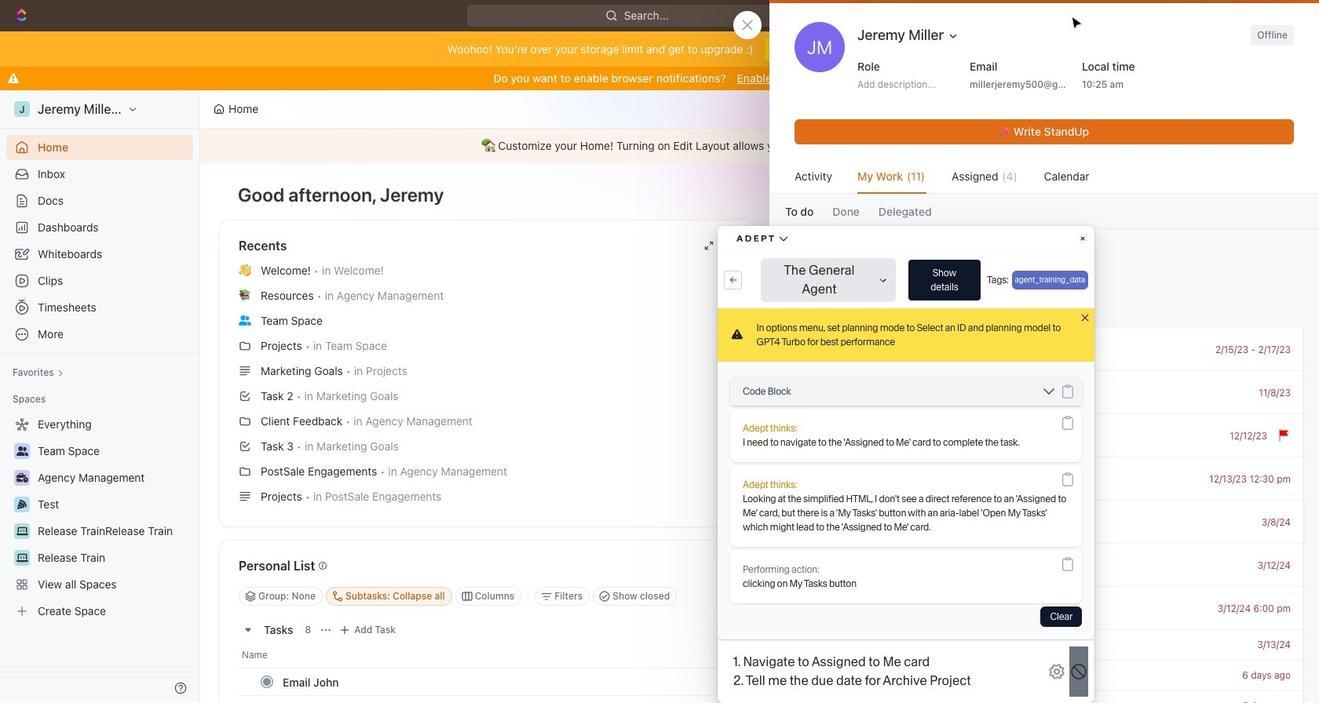 Task type: locate. For each thing, give the bounding box(es) containing it.
0 horizontal spatial user group image
[[16, 447, 28, 456]]

0 vertical spatial laptop code image
[[16, 527, 28, 536]]

1 horizontal spatial user group image
[[239, 316, 251, 326]]

alert
[[200, 129, 1320, 163]]

laptop code image
[[16, 527, 28, 536], [16, 554, 28, 563]]

pizza slice image
[[17, 500, 27, 510]]

tree
[[6, 412, 193, 624]]

1 vertical spatial laptop code image
[[16, 554, 28, 563]]

user group image
[[239, 316, 251, 326], [16, 447, 28, 456]]

tab panel
[[770, 229, 1320, 704]]

sidebar navigation
[[0, 90, 203, 704]]

tab list
[[770, 194, 1320, 229]]

1 vertical spatial user group image
[[16, 447, 28, 456]]

jeremy miller's workspace, , element
[[14, 101, 30, 117]]



Task type: describe. For each thing, give the bounding box(es) containing it.
business time image
[[16, 474, 28, 483]]

2 laptop code image from the top
[[16, 554, 28, 563]]

1 laptop code image from the top
[[16, 527, 28, 536]]

Search tasks... text field
[[1062, 585, 1219, 609]]

0 vertical spatial user group image
[[239, 316, 251, 326]]

tree inside sidebar navigation
[[6, 412, 193, 624]]



Task type: vqa. For each thing, say whether or not it's contained in the screenshot.
tab list
yes



